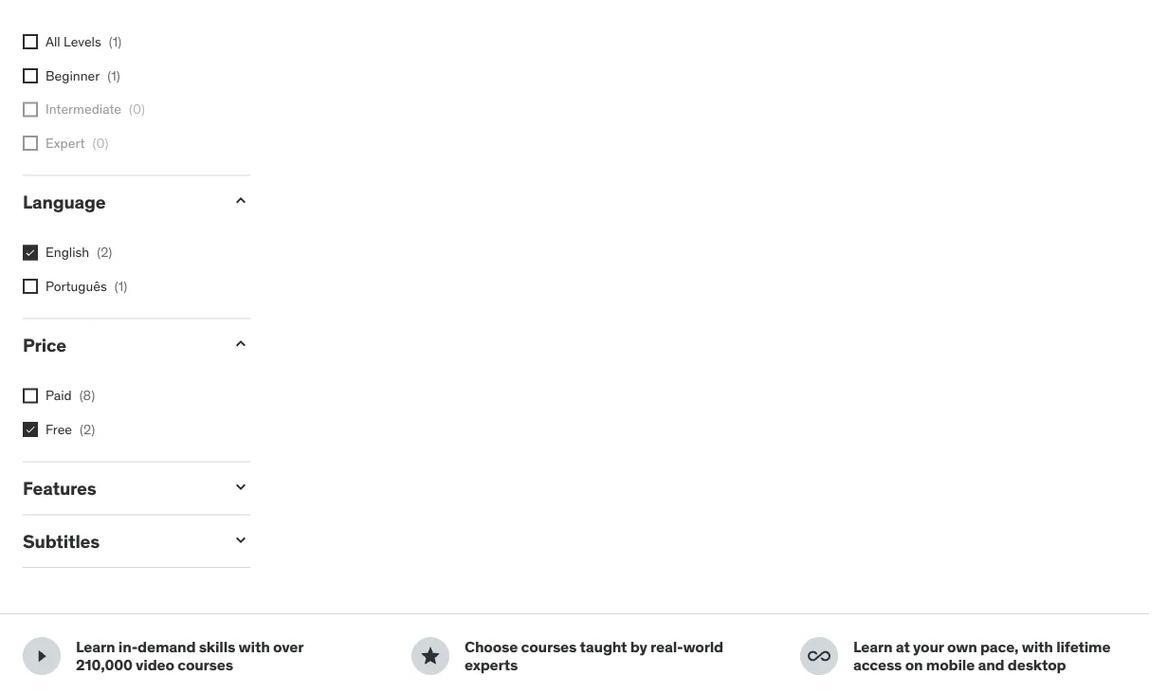 Task type: describe. For each thing, give the bounding box(es) containing it.
demand
[[138, 638, 196, 657]]

xsmall image
[[23, 245, 38, 261]]

skills
[[199, 638, 235, 657]]

(0) for intermediate (0)
[[129, 101, 145, 118]]

features button
[[23, 477, 216, 500]]

pace,
[[980, 638, 1019, 657]]

lifetime
[[1056, 638, 1111, 657]]

mobile
[[926, 656, 975, 675]]

medium image for choose
[[419, 645, 442, 668]]

all levels (1)
[[46, 33, 122, 50]]

english (2)
[[46, 244, 112, 261]]

levels
[[64, 33, 101, 50]]

intermediate (0)
[[46, 101, 145, 118]]

video
[[136, 656, 174, 675]]

paid (8)
[[46, 387, 95, 404]]

language
[[23, 191, 106, 213]]

all
[[46, 33, 60, 50]]

experts
[[465, 656, 518, 675]]

courses inside learn in-demand skills with over 210,000 video courses
[[178, 656, 233, 675]]

and
[[978, 656, 1004, 675]]

at
[[896, 638, 910, 657]]

small image for language
[[231, 192, 250, 211]]

free
[[46, 421, 72, 438]]

small image
[[231, 478, 250, 497]]

210,000
[[76, 656, 132, 675]]

xsmall image for intermediate
[[23, 102, 38, 117]]

beginner
[[46, 67, 100, 84]]

subtitles button
[[23, 530, 216, 553]]

xsmall image for beginner
[[23, 69, 38, 84]]

xsmall image for free
[[23, 422, 38, 437]]

with inside learn in-demand skills with over 210,000 video courses
[[239, 638, 270, 657]]

xsmall image for all
[[23, 35, 38, 50]]

português (1)
[[46, 278, 127, 295]]

real-
[[650, 638, 683, 657]]

courses inside the choose courses taught by real-world experts
[[521, 638, 577, 657]]

learn at your own pace, with lifetime access on mobile and desktop
[[853, 638, 1111, 675]]

medium image
[[808, 645, 831, 668]]

medium image for learn
[[30, 645, 53, 668]]

(1) for english (2)
[[114, 278, 127, 295]]

paid
[[46, 387, 72, 404]]

choose courses taught by real-world experts
[[465, 638, 723, 675]]

0 vertical spatial (1)
[[109, 33, 122, 50]]

intermediate
[[46, 101, 121, 118]]

(0) for expert (0)
[[92, 135, 108, 152]]



Task type: locate. For each thing, give the bounding box(es) containing it.
(2) right english
[[97, 244, 112, 261]]

learn for learn in-demand skills with over 210,000 video courses
[[76, 638, 115, 657]]

1 horizontal spatial courses
[[521, 638, 577, 657]]

free (2)
[[46, 421, 95, 438]]

in-
[[118, 638, 138, 657]]

0 horizontal spatial medium image
[[30, 645, 53, 668]]

2 with from the left
[[1022, 638, 1053, 657]]

1 horizontal spatial medium image
[[419, 645, 442, 668]]

3 small image from the top
[[231, 531, 250, 550]]

1 xsmall image from the top
[[23, 35, 38, 50]]

courses left the "taught" on the bottom of page
[[521, 638, 577, 657]]

1 medium image from the left
[[30, 645, 53, 668]]

desktop
[[1008, 656, 1066, 675]]

(1) right português
[[114, 278, 127, 295]]

2 small image from the top
[[231, 335, 250, 354]]

own
[[947, 638, 977, 657]]

language button
[[23, 191, 216, 213]]

with inside learn at your own pace, with lifetime access on mobile and desktop
[[1022, 638, 1053, 657]]

0 vertical spatial (2)
[[97, 244, 112, 261]]

1 horizontal spatial with
[[1022, 638, 1053, 657]]

(2) for free (2)
[[80, 421, 95, 438]]

(0)
[[129, 101, 145, 118], [92, 135, 108, 152]]

taught
[[580, 638, 627, 657]]

0 vertical spatial small image
[[231, 192, 250, 211]]

price
[[23, 334, 66, 357]]

subtitles
[[23, 530, 100, 553]]

0 horizontal spatial learn
[[76, 638, 115, 657]]

expert
[[46, 135, 85, 152]]

your
[[913, 638, 944, 657]]

over
[[273, 638, 303, 657]]

2 medium image from the left
[[419, 645, 442, 668]]

small image for subtitles
[[231, 531, 250, 550]]

on
[[905, 656, 923, 675]]

small image
[[231, 192, 250, 211], [231, 335, 250, 354], [231, 531, 250, 550]]

1 horizontal spatial learn
[[853, 638, 893, 657]]

learn inside learn at your own pace, with lifetime access on mobile and desktop
[[853, 638, 893, 657]]

(8)
[[79, 387, 95, 404]]

2 vertical spatial small image
[[231, 531, 250, 550]]

learn left at
[[853, 638, 893, 657]]

english
[[46, 244, 89, 261]]

xsmall image for expert
[[23, 136, 38, 151]]

7 xsmall image from the top
[[23, 422, 38, 437]]

price button
[[23, 334, 216, 357]]

medium image
[[30, 645, 53, 668], [419, 645, 442, 668]]

5 xsmall image from the top
[[23, 279, 38, 294]]

1 vertical spatial (1)
[[107, 67, 120, 84]]

1 small image from the top
[[231, 192, 250, 211]]

medium image left experts
[[419, 645, 442, 668]]

with right pace,
[[1022, 638, 1053, 657]]

português
[[46, 278, 107, 295]]

xsmall image
[[23, 35, 38, 50], [23, 69, 38, 84], [23, 102, 38, 117], [23, 136, 38, 151], [23, 279, 38, 294], [23, 389, 38, 404], [23, 422, 38, 437]]

0 horizontal spatial courses
[[178, 656, 233, 675]]

(1)
[[109, 33, 122, 50], [107, 67, 120, 84], [114, 278, 127, 295]]

learn for learn at your own pace, with lifetime access on mobile and desktop
[[853, 638, 893, 657]]

xsmall image left the beginner
[[23, 69, 38, 84]]

learn inside learn in-demand skills with over 210,000 video courses
[[76, 638, 115, 657]]

with left over
[[239, 638, 270, 657]]

(2) right free
[[80, 421, 95, 438]]

2 xsmall image from the top
[[23, 69, 38, 84]]

xsmall image left "expert"
[[23, 136, 38, 151]]

(1) up 'intermediate (0)'
[[107, 67, 120, 84]]

xsmall image left all
[[23, 35, 38, 50]]

xsmall image left intermediate
[[23, 102, 38, 117]]

2 vertical spatial (1)
[[114, 278, 127, 295]]

courses right video
[[178, 656, 233, 675]]

(0) down 'intermediate (0)'
[[92, 135, 108, 152]]

1 with from the left
[[239, 638, 270, 657]]

1 vertical spatial (2)
[[80, 421, 95, 438]]

xsmall image for português
[[23, 279, 38, 294]]

2 learn from the left
[[853, 638, 893, 657]]

0 vertical spatial (0)
[[129, 101, 145, 118]]

(0) right intermediate
[[129, 101, 145, 118]]

0 horizontal spatial (2)
[[80, 421, 95, 438]]

courses
[[521, 638, 577, 657], [178, 656, 233, 675]]

small image for price
[[231, 335, 250, 354]]

(1) right levels
[[109, 33, 122, 50]]

expert (0)
[[46, 135, 108, 152]]

by
[[630, 638, 647, 657]]

features
[[23, 477, 96, 500]]

access
[[853, 656, 902, 675]]

0 horizontal spatial (0)
[[92, 135, 108, 152]]

6 xsmall image from the top
[[23, 389, 38, 404]]

world
[[683, 638, 723, 657]]

3 xsmall image from the top
[[23, 102, 38, 117]]

(2)
[[97, 244, 112, 261], [80, 421, 95, 438]]

xsmall image down xsmall image at the top of the page
[[23, 279, 38, 294]]

choose
[[465, 638, 518, 657]]

0 horizontal spatial with
[[239, 638, 270, 657]]

with
[[239, 638, 270, 657], [1022, 638, 1053, 657]]

xsmall image left free
[[23, 422, 38, 437]]

xsmall image for paid
[[23, 389, 38, 404]]

xsmall image left paid
[[23, 389, 38, 404]]

medium image left 210,000
[[30, 645, 53, 668]]

learn in-demand skills with over 210,000 video courses
[[76, 638, 303, 675]]

1 vertical spatial small image
[[231, 335, 250, 354]]

(2) for english (2)
[[97, 244, 112, 261]]

learn
[[76, 638, 115, 657], [853, 638, 893, 657]]

(1) for all levels (1)
[[107, 67, 120, 84]]

4 xsmall image from the top
[[23, 136, 38, 151]]

1 horizontal spatial (0)
[[129, 101, 145, 118]]

1 vertical spatial (0)
[[92, 135, 108, 152]]

1 learn from the left
[[76, 638, 115, 657]]

beginner (1)
[[46, 67, 120, 84]]

learn left in-
[[76, 638, 115, 657]]

1 horizontal spatial (2)
[[97, 244, 112, 261]]



Task type: vqa. For each thing, say whether or not it's contained in the screenshot.
xsmall icon in digital photography link
no



